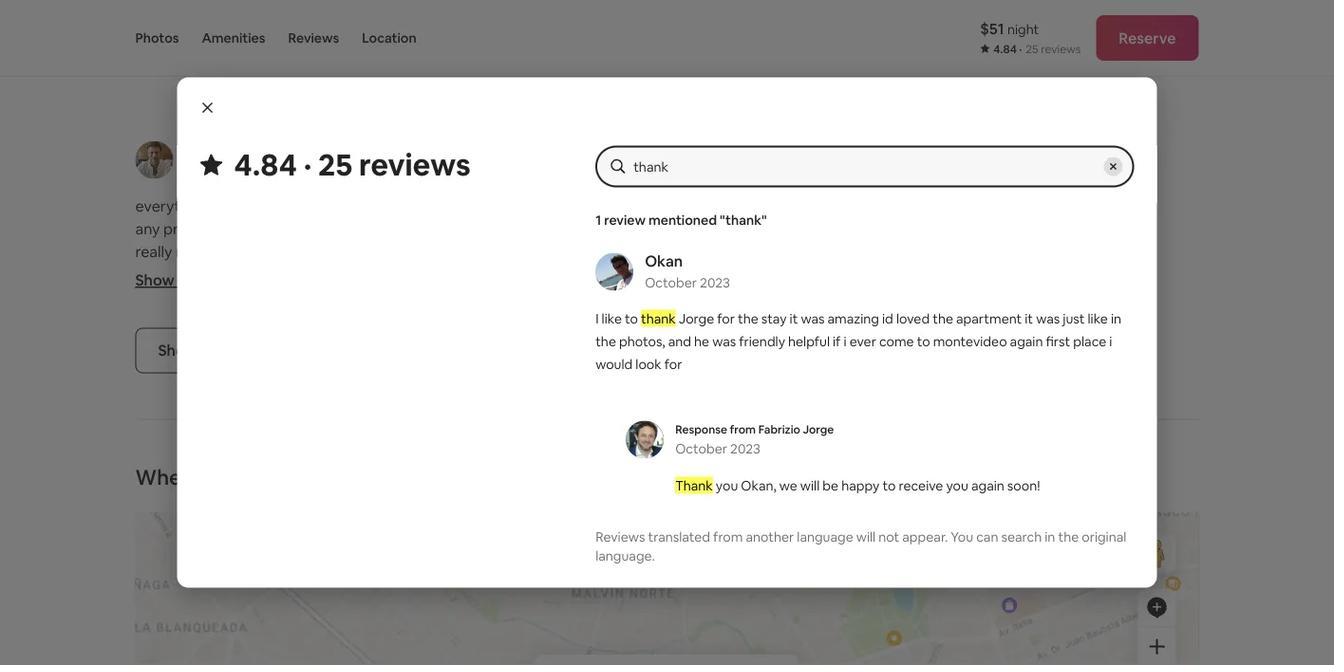 Task type: locate. For each thing, give the bounding box(es) containing it.
· inside 4.84 · 25 reviews dialog
[[304, 145, 312, 185]]

1 horizontal spatial first
[[1046, 333, 1071, 350]]

will
[[801, 477, 820, 494], [857, 529, 876, 546]]

was up helpful at the right of page
[[801, 310, 825, 327]]

0 vertical spatial from
[[730, 422, 756, 437]]

4
[[413, 197, 421, 216]]

october inside response from fabrizio jorge october 2023
[[676, 440, 728, 457]]

1 horizontal spatial 25
[[318, 145, 353, 185]]

reviews
[[1042, 42, 1081, 57], [359, 145, 471, 185], [240, 341, 295, 361]]

0 horizontal spatial 25
[[219, 341, 237, 361]]

1 vertical spatial super
[[287, 242, 326, 262]]

translated
[[648, 529, 711, 546]]

2023 inside okan october 2023
[[700, 274, 731, 291]]

1 gabriel from the left
[[185, 140, 237, 159]]

for left stay
[[717, 310, 735, 327]]

2 vertical spatial 2023
[[731, 440, 761, 457]]

jorge inside the jorge for the stay it was amazing id loved the apartment it was just like in the photos, and he was friendly helpful if i ever come to montevideo again first place i would look for
[[679, 310, 715, 327]]

my
[[718, 219, 740, 239]]

1 vertical spatial ·
[[304, 145, 312, 185]]

okan image
[[596, 253, 634, 291]]

1 vertical spatial will
[[857, 529, 876, 546]]

reviews up 4
[[359, 145, 471, 185]]

you left okan,
[[716, 477, 738, 494]]

will left not
[[857, 529, 876, 546]]

0 horizontal spatial be
[[261, 465, 287, 492]]

comfortable up clean
[[675, 31, 762, 51]]

location button
[[362, 0, 417, 76]]

stayed
[[362, 197, 409, 216]]

1 vertical spatial i
[[236, 219, 240, 239]]

0 horizontal spatial apartment
[[705, 9, 780, 28]]

for
[[717, 310, 735, 327], [665, 356, 683, 373]]

mentioned
[[649, 211, 717, 228]]

first right my
[[743, 219, 771, 239]]

i
[[844, 333, 847, 350], [1110, 333, 1113, 350]]

gabriel july 2023
[[185, 140, 242, 179]]

0 horizontal spatial reviews
[[288, 29, 339, 47]]

look
[[636, 356, 662, 373]]

4.84 · 25 reviews
[[994, 42, 1081, 57], [234, 145, 471, 185]]

1 review mentioned "thank"
[[596, 211, 767, 228]]

1 horizontal spatial everything
[[461, 219, 536, 239]]

okan image
[[596, 253, 634, 291]]

if
[[833, 333, 841, 350]]

everything
[[135, 197, 211, 216], [741, 197, 816, 216], [461, 219, 536, 239]]

jorge up he
[[679, 310, 715, 327]]

i up fabrizio's
[[315, 197, 319, 216]]

gabriel for gabriel
[[724, 140, 776, 159]]

reviews up language.
[[596, 529, 645, 546]]

months
[[425, 197, 478, 216]]

1 horizontal spatial ·
[[1020, 42, 1023, 57]]

october down okan
[[645, 274, 697, 291]]

1 horizontal spatial equipped
[[802, 54, 869, 74]]

show for show more
[[135, 271, 175, 290]]

·
[[1020, 42, 1023, 57], [304, 145, 312, 185]]

apartment
[[705, 9, 780, 28], [957, 310, 1022, 327]]

1 horizontal spatial be
[[823, 477, 839, 494]]

jorge for the stay it was amazing id loved the apartment it was just like in the photos, and he was friendly helpful if i ever come to montevideo again first place i would look for
[[596, 310, 1122, 373]]

gabriel image
[[135, 141, 173, 179], [135, 141, 173, 179], [675, 141, 713, 179], [675, 141, 713, 179]]

0 vertical spatial october
[[645, 274, 697, 291]]

0 horizontal spatial i
[[844, 333, 847, 350]]

0 vertical spatial in
[[384, 265, 396, 285]]

1 horizontal spatial 4.84 · 25 reviews
[[994, 42, 1081, 57]]

2
[[1050, 9, 1058, 28]]

show
[[135, 271, 175, 290], [158, 341, 197, 361]]

the up would
[[596, 333, 616, 350]]

great
[[799, 77, 836, 96]]

1 vertical spatial 2023
[[700, 274, 731, 291]]

very up location
[[974, 219, 1004, 239]]

really up fabrizio's
[[322, 197, 359, 216]]

0 horizontal spatial equipped
[[166, 265, 233, 285]]

i right the "if"
[[844, 333, 847, 350]]

super up 'doesn't'
[[287, 242, 326, 262]]

0 horizontal spatial gabriel
[[185, 140, 237, 159]]

0 horizontal spatial like
[[602, 310, 622, 327]]

the down the mentioned
[[675, 242, 699, 262]]

like inside the jorge for the stay it was amazing id loved the apartment it was just like in the photos, and he was friendly helpful if i ever come to montevideo again first place i would look for
[[1088, 310, 1108, 327]]

4.84 down the $51 night
[[994, 42, 1017, 57]]

cold),
[[452, 265, 491, 285]]

will inside reviews translated from another language will not appear. you can search in the original language.
[[857, 529, 876, 546]]

1 horizontal spatial 4.84
[[994, 42, 1017, 57]]

0 horizontal spatial you
[[716, 477, 738, 494]]

be
[[261, 465, 287, 492], [823, 477, 839, 494]]

in
[[384, 265, 396, 285], [1111, 310, 1122, 327], [1045, 529, 1056, 546]]

first inside the jorge for the stay it was amazing id loved the apartment it was just like in the photos, and he was friendly helpful if i ever come to montevideo again first place i would look for
[[1046, 333, 1071, 350]]

apartment left is
[[705, 9, 780, 28]]

would
[[596, 356, 633, 373]]

4.84
[[994, 42, 1017, 57], [234, 145, 297, 185]]

i
[[315, 197, 319, 216], [236, 219, 240, 239], [596, 310, 599, 327]]

equipped down recommended,
[[166, 265, 233, 285]]

25
[[1026, 42, 1039, 57], [318, 145, 353, 185], [219, 341, 237, 361]]

0 horizontal spatial again
[[972, 477, 1005, 494]]

the up public transit at the bottom right of the page
[[1059, 529, 1079, 546]]

i up would
[[596, 310, 599, 327]]

was up 'problems.'
[[214, 197, 241, 216]]

apartment up montevideo
[[957, 310, 1022, 327]]

and left he
[[669, 333, 692, 350]]

list item
[[128, 0, 577, 140]]

everything up 'problems.'
[[135, 197, 211, 216]]

was down honestly, at right top
[[688, 219, 715, 239]]

reviews down '2'
[[1042, 42, 1081, 57]]

1 horizontal spatial again
[[1010, 333, 1044, 350]]

2023 down attention,
[[700, 274, 731, 291]]

comfortable up kitchen,
[[831, 9, 918, 28]]

1 i from the left
[[844, 333, 847, 350]]

in inside reviews translated from another language will not appear. you can search in the original language.
[[1045, 529, 1056, 546]]

the
[[675, 9, 702, 28]]

0 vertical spatial 4.84 · 25 reviews
[[994, 42, 1081, 57]]

1 horizontal spatial gabriel
[[724, 140, 776, 159]]

1 vertical spatial equipped
[[166, 265, 233, 285]]

4.84 · 25 reviews inside dialog
[[234, 145, 471, 185]]

first down just
[[1046, 333, 1071, 350]]

1 horizontal spatial reviews
[[359, 145, 471, 185]]

the inside reviews translated from another language will not appear. you can search in the original language.
[[1059, 529, 1079, 546]]

2 horizontal spatial everything
[[741, 197, 816, 216]]

0 vertical spatial comfortable
[[831, 9, 918, 28]]

2 gabriel from the left
[[724, 140, 776, 159]]

1 vertical spatial 4.84 · 25 reviews
[[234, 145, 471, 185]]

jorge right fabrizio
[[803, 422, 834, 437]]

reviews for reviews
[[288, 29, 339, 47]]

2 horizontal spatial in
[[1111, 310, 1122, 327]]

equipped inside everything was excellent, i really stayed 4 months and without any problems. i highlight fabrizio's speed to fix everything really recommended, super comfortable and functional, very well equipped (and it doesn't suffer in heat or cold), quiet too
[[166, 265, 233, 285]]

2 horizontal spatial i
[[596, 310, 599, 327]]

to down loved
[[917, 333, 931, 350]]

0 horizontal spatial jorge
[[679, 310, 715, 327]]

and up or
[[420, 242, 446, 262]]

0 vertical spatial reviews
[[288, 29, 339, 47]]

0 horizontal spatial everything
[[135, 197, 211, 216]]

list
[[128, 0, 1207, 328]]

photos
[[135, 29, 179, 47]]

october
[[645, 274, 697, 291], [676, 440, 728, 457]]

is
[[784, 9, 794, 28]]

reviews left the location button
[[288, 29, 339, 47]]

1 vertical spatial really
[[135, 242, 172, 262]]

2 vertical spatial 25
[[219, 341, 237, 361]]

0 vertical spatial 25
[[1026, 42, 1039, 57]]

i up recommended,
[[236, 219, 240, 239]]

add a place to the map image
[[1146, 597, 1169, 620]]

i right place
[[1110, 333, 1113, 350]]

1 horizontal spatial like
[[1088, 310, 1108, 327]]

equipped inside "the apartment is very comfortable and spacious , has 2 very comfortable rooms. clean bathrooms, equipped kitchen, proper heating. everything works great ."
[[802, 54, 869, 74]]

equipped up .
[[802, 54, 869, 74]]

reserve button
[[1097, 15, 1199, 61]]

more
[[178, 271, 215, 290]]

1 vertical spatial for
[[665, 356, 683, 373]]

0 horizontal spatial will
[[801, 477, 820, 494]]

like right just
[[1088, 310, 1108, 327]]

1 vertical spatial jorge
[[803, 422, 834, 437]]

super inside honestly, everything was super good, it was my first time using airbnb and it was very satisfied with the attention, cleanliness, and recommended location status
[[850, 197, 889, 216]]

functional,
[[450, 242, 524, 262]]

"thank"
[[720, 211, 767, 228]]

1 vertical spatial reviews
[[359, 145, 471, 185]]

reviews right all
[[240, 341, 295, 361]]

in up public
[[1045, 529, 1056, 546]]

really up well at the left
[[135, 242, 172, 262]]

in right just
[[1111, 310, 1122, 327]]

0 vertical spatial first
[[743, 219, 771, 239]]

from
[[730, 422, 756, 437], [714, 529, 743, 546]]

excellent,
[[245, 197, 312, 216]]

first
[[743, 219, 771, 239], [1046, 333, 1071, 350]]

0 vertical spatial equipped
[[802, 54, 869, 74]]

show left all
[[158, 341, 197, 361]]

has
[[1022, 9, 1046, 28]]

gabriel up july
[[185, 140, 237, 159]]

0 vertical spatial really
[[322, 197, 359, 216]]

1 horizontal spatial will
[[857, 529, 876, 546]]

receive
[[899, 477, 944, 494]]

show inside 'button'
[[158, 341, 197, 361]]

1 horizontal spatial super
[[850, 197, 889, 216]]

0 horizontal spatial 4.84
[[234, 145, 297, 185]]

language
[[797, 529, 854, 546]]

show inside list
[[135, 271, 175, 290]]

was
[[214, 197, 241, 216], [819, 197, 847, 216], [688, 219, 715, 239], [943, 219, 970, 239], [801, 310, 825, 327], [1037, 310, 1060, 327], [713, 333, 736, 350]]

super up airbnb
[[850, 197, 889, 216]]

2023 inside gabriel july 2023
[[212, 162, 242, 179]]

1 horizontal spatial i
[[1110, 333, 1113, 350]]

0 horizontal spatial in
[[384, 265, 396, 285]]

reviews
[[288, 29, 339, 47], [596, 529, 645, 546]]

for right look
[[665, 356, 683, 373]]

highlight
[[243, 219, 304, 239]]

0 horizontal spatial comfortable
[[329, 242, 417, 262]]

again inside the jorge for the stay it was amazing id loved the apartment it was just like in the photos, and he was friendly helpful if i ever come to montevideo again first place i would look for
[[1010, 333, 1044, 350]]

0 horizontal spatial for
[[665, 356, 683, 373]]

2023 for gabriel
[[212, 162, 242, 179]]

0 horizontal spatial first
[[743, 219, 771, 239]]

0 vertical spatial super
[[850, 197, 889, 216]]

just
[[1063, 310, 1085, 327]]

again right montevideo
[[1010, 333, 1044, 350]]

to left fix
[[422, 219, 437, 239]]

it right the (and
[[271, 265, 281, 285]]

very up the too
[[527, 242, 557, 262]]

everything up functional, on the left of page
[[461, 219, 536, 239]]

in left heat
[[384, 265, 396, 285]]

0 vertical spatial show
[[135, 271, 175, 290]]

2 vertical spatial reviews
[[240, 341, 295, 361]]

october down response
[[676, 440, 728, 457]]

2023 for okan
[[700, 274, 731, 291]]

2 vertical spatial i
[[596, 310, 599, 327]]

· down night
[[1020, 42, 1023, 57]]

it right stay
[[790, 310, 798, 327]]

1 horizontal spatial jorge
[[803, 422, 834, 437]]

1 horizontal spatial apartment
[[957, 310, 1022, 327]]

review
[[604, 211, 646, 228]]

2023 right july
[[212, 162, 242, 179]]

ever
[[850, 333, 877, 350]]

quiet
[[494, 265, 531, 285]]

thank
[[641, 310, 676, 327]]

from left fabrizio
[[730, 422, 756, 437]]

equipped
[[802, 54, 869, 74], [166, 265, 233, 285]]

1 vertical spatial reviews
[[596, 529, 645, 546]]

1 horizontal spatial in
[[1045, 529, 1056, 546]]

apartment inside "the apartment is very comfortable and spacious , has 2 very comfortable rooms. clean bathrooms, equipped kitchen, proper heating. everything works great ."
[[705, 9, 780, 28]]

1 vertical spatial october
[[676, 440, 728, 457]]

super
[[850, 197, 889, 216], [287, 242, 326, 262]]

will right we
[[801, 477, 820, 494]]

gabriel
[[185, 140, 237, 159], [724, 140, 776, 159]]

1 horizontal spatial reviews
[[596, 529, 645, 546]]

recommended,
[[176, 242, 283, 262]]

night
[[1008, 20, 1040, 38]]

be left the happy
[[823, 477, 839, 494]]

everything up time
[[741, 197, 816, 216]]

0 horizontal spatial reviews
[[240, 341, 295, 361]]

the inside honestly, everything was super good, it was my first time using airbnb and it was very satisfied with the attention, cleanliness, and recommended location status
[[675, 242, 699, 262]]

1 vertical spatial first
[[1046, 333, 1071, 350]]

25 right all
[[219, 341, 237, 361]]

really
[[322, 197, 359, 216], [135, 242, 172, 262]]

4.84 · 25 reviews down night
[[994, 42, 1081, 57]]

jorge inside response from fabrizio jorge october 2023
[[803, 422, 834, 437]]

it up recommended
[[930, 219, 940, 239]]

proper
[[931, 54, 979, 74]]

1 vertical spatial apartment
[[957, 310, 1022, 327]]

reviews inside reviews translated from another language will not appear. you can search in the original language.
[[596, 529, 645, 546]]

0 horizontal spatial 4.84 · 25 reviews
[[234, 145, 471, 185]]

1 vertical spatial show
[[158, 341, 197, 361]]

happy
[[842, 477, 880, 494]]

again left soon!
[[972, 477, 1005, 494]]

gabriel inside gabriel july 2023
[[185, 140, 237, 159]]

4.84 up 'excellent,'
[[234, 145, 297, 185]]

1 vertical spatial in
[[1111, 310, 1122, 327]]

you'll
[[206, 465, 257, 492]]

fabrizio jorge image
[[626, 421, 664, 459], [626, 421, 664, 459]]

0 vertical spatial for
[[717, 310, 735, 327]]

2 like from the left
[[1088, 310, 1108, 327]]

0 vertical spatial apartment
[[705, 9, 780, 28]]

gabriel for gabriel july 2023
[[185, 140, 237, 159]]

from left another
[[714, 529, 743, 546]]

25 inside 'button'
[[219, 341, 237, 361]]

in inside everything was excellent, i really stayed 4 months and without any problems. i highlight fabrizio's speed to fix everything really recommended, super comfortable and functional, very well equipped (and it doesn't suffer in heat or cold), quiet too
[[384, 265, 396, 285]]

2023 down fabrizio
[[731, 440, 761, 457]]

1 horizontal spatial you
[[947, 477, 969, 494]]

july
[[185, 162, 209, 179]]

was up recommended
[[943, 219, 970, 239]]

25 up fabrizio's
[[318, 145, 353, 185]]

1 horizontal spatial for
[[717, 310, 735, 327]]

1 horizontal spatial comfortable
[[675, 31, 762, 51]]

0 vertical spatial again
[[1010, 333, 1044, 350]]

0 vertical spatial 2023
[[212, 162, 242, 179]]

comfortable up suffer
[[329, 242, 417, 262]]

· up 'excellent,'
[[304, 145, 312, 185]]

october inside okan october 2023
[[645, 274, 697, 291]]

0 vertical spatial i
[[315, 197, 319, 216]]

2023
[[212, 162, 242, 179], [700, 274, 731, 291], [731, 440, 761, 457]]

rooms.
[[766, 31, 814, 51]]

the
[[675, 242, 699, 262], [738, 310, 759, 327], [933, 310, 954, 327], [596, 333, 616, 350], [1059, 529, 1079, 546]]

show left more
[[135, 271, 175, 290]]

$51 night
[[981, 19, 1040, 38]]

you right receive in the bottom of the page
[[947, 477, 969, 494]]

and left spacious
[[921, 9, 948, 28]]

4.84 · 25 reviews up stayed on the top of page
[[234, 145, 471, 185]]

and down airbnb
[[856, 242, 882, 262]]

1 vertical spatial 4.84
[[234, 145, 297, 185]]

gabriel down "works" at the top
[[724, 140, 776, 159]]

1 vertical spatial 25
[[318, 145, 353, 185]]

4.84 · 25 reviews dialog
[[177, 77, 1158, 589]]

everything
[[675, 77, 750, 96]]

the left stay
[[738, 310, 759, 327]]

be right you'll
[[261, 465, 287, 492]]

2 horizontal spatial reviews
[[1042, 42, 1081, 57]]

2 vertical spatial in
[[1045, 529, 1056, 546]]

25 down night
[[1026, 42, 1039, 57]]

it inside everything was excellent, i really stayed 4 months and without any problems. i highlight fabrizio's speed to fix everything really recommended, super comfortable and functional, very well equipped (and it doesn't suffer in heat or cold), quiet too
[[271, 265, 281, 285]]

0 horizontal spatial ·
[[304, 145, 312, 185]]

show more
[[135, 271, 215, 290]]

like up photos,
[[602, 310, 622, 327]]

satisfied
[[1007, 219, 1066, 239]]

1 vertical spatial from
[[714, 529, 743, 546]]



Task type: describe. For each thing, give the bounding box(es) containing it.
1 vertical spatial comfortable
[[675, 31, 762, 51]]

everything was excellent, i really stayed 4 months and without any problems. i highlight fabrizio's speed to fix everything really recommended, super comfortable and functional, very well equipped (and it doesn't suffer in heat or cold), quiet too
[[135, 197, 565, 285]]

search
[[1002, 529, 1042, 546]]

very right '2'
[[1062, 9, 1092, 28]]

Search reviews, Press 'Enter' to search text field
[[634, 157, 1097, 176]]

problems.
[[163, 219, 233, 239]]

where
[[135, 465, 201, 492]]

honestly, everything was super good, it was my first time using airbnb and it was very satisfied with the attention, cleanliness, and recommended location status
[[675, 197, 1100, 262]]

1 like from the left
[[602, 310, 622, 327]]

show all 25 reviews button
[[135, 328, 317, 374]]

to inside everything was excellent, i really stayed 4 months and without any problems. i highlight fabrizio's speed to fix everything really recommended, super comfortable and functional, very well equipped (and it doesn't suffer in heat or cold), quiet too
[[422, 219, 437, 239]]

to inside the jorge for the stay it was amazing id loved the apartment it was just like in the photos, and he was friendly helpful if i ever come to montevideo again first place i would look for
[[917, 333, 931, 350]]

response
[[676, 422, 728, 437]]

in inside the jorge for the stay it was amazing id loved the apartment it was just like in the photos, and he was friendly helpful if i ever come to montevideo again first place i would look for
[[1111, 310, 1122, 327]]

clean
[[675, 54, 715, 74]]

thank
[[676, 477, 713, 494]]

very right is
[[797, 9, 827, 28]]

first inside honestly, everything was super good, it was my first time using airbnb and it was very satisfied with the attention, cleanliness, and recommended location status
[[743, 219, 771, 239]]

it left just
[[1025, 310, 1034, 327]]

the apartment is very comfortable and spacious , has 2 very comfortable rooms. clean bathrooms, equipped kitchen, proper heating. everything works great .
[[675, 9, 1092, 96]]

reviews button
[[288, 0, 339, 76]]

show for show all 25 reviews
[[158, 341, 197, 361]]

0 vertical spatial 4.84
[[994, 42, 1017, 57]]

amenities button
[[202, 0, 266, 76]]

(and
[[237, 265, 268, 285]]

1 horizontal spatial i
[[315, 197, 319, 216]]

drag pegman onto the map to open street view image
[[1139, 535, 1177, 573]]

heat
[[399, 265, 431, 285]]

amazing
[[828, 310, 880, 327]]

0 vertical spatial will
[[801, 477, 820, 494]]

transit
[[1067, 548, 1110, 565]]

time
[[774, 219, 806, 239]]

public transit
[[1027, 548, 1110, 565]]

google map
showing 9 points of interest. region
[[124, 432, 1335, 666]]

1 you from the left
[[716, 477, 738, 494]]

fabrizio's
[[308, 219, 372, 239]]

doesn't
[[284, 265, 337, 285]]

2 you from the left
[[947, 477, 969, 494]]

25 inside dialog
[[318, 145, 353, 185]]

comfortable inside everything was excellent, i really stayed 4 months and without any problems. i highlight fabrizio's speed to fix everything really recommended, super comfortable and functional, very well equipped (and it doesn't suffer in heat or cold), quiet too
[[329, 242, 417, 262]]

attention,
[[702, 242, 770, 262]]

show more button
[[135, 271, 231, 290]]

was left just
[[1037, 310, 1060, 327]]

very inside honestly, everything was super good, it was my first time using airbnb and it was very satisfied with the attention, cleanliness, and recommended location status
[[974, 219, 1004, 239]]

can
[[977, 529, 999, 546]]

amenities
[[202, 29, 266, 47]]

0 vertical spatial reviews
[[1042, 42, 1081, 57]]

public
[[1027, 548, 1064, 565]]

very inside everything was excellent, i really stayed 4 months and without any problems. i highlight fabrizio's speed to fix everything really recommended, super comfortable and functional, very well equipped (and it doesn't suffer in heat or cold), quiet too
[[527, 242, 557, 262]]

i like to thank
[[596, 310, 676, 327]]

the right loved
[[933, 310, 954, 327]]

using
[[810, 219, 847, 239]]

come
[[880, 333, 914, 350]]

with
[[1069, 219, 1100, 239]]

reviews translated from another language will not appear. you can search in the original language.
[[596, 529, 1127, 565]]

2 i from the left
[[1110, 333, 1113, 350]]

appear.
[[903, 529, 948, 546]]

helpful
[[789, 333, 830, 350]]

everything inside honestly, everything was super good, it was my first time using airbnb and it was very satisfied with the attention, cleanliness, and recommended location status
[[741, 197, 816, 216]]

apartment inside the jorge for the stay it was amazing id loved the apartment it was just like in the photos, and he was friendly helpful if i ever come to montevideo again first place i would look for
[[957, 310, 1022, 327]]

zoom in image
[[1150, 640, 1165, 655]]

airbnb
[[850, 219, 897, 239]]

,
[[1015, 9, 1019, 28]]

4.84 inside dialog
[[234, 145, 297, 185]]

reviews for reviews translated from another language will not appear. you can search in the original language.
[[596, 529, 645, 546]]

too
[[534, 265, 558, 285]]

was inside everything was excellent, i really stayed 4 months and without any problems. i highlight fabrizio's speed to fix everything really recommended, super comfortable and functional, very well equipped (and it doesn't suffer in heat or cold), quiet too
[[214, 197, 241, 216]]

soon!
[[1008, 477, 1041, 494]]

where you'll be
[[135, 465, 287, 492]]

2023 inside response from fabrizio jorge october 2023
[[731, 440, 761, 457]]

it down honestly, at right top
[[675, 219, 685, 239]]

from inside response from fabrizio jorge october 2023
[[730, 422, 756, 437]]

from inside reviews translated from another language will not appear. you can search in the original language.
[[714, 529, 743, 546]]

and right months
[[481, 197, 508, 216]]

status
[[1052, 242, 1095, 262]]

reserve
[[1119, 28, 1177, 47]]

loved
[[897, 310, 930, 327]]

0 horizontal spatial i
[[236, 219, 240, 239]]

be inside 4.84 · 25 reviews dialog
[[823, 477, 839, 494]]

reviews inside 4.84 · 25 reviews dialog
[[359, 145, 471, 185]]

honestly,
[[675, 197, 737, 216]]

list containing the apartment is very comfortable and spacious , has 2 very comfortable rooms.
[[128, 0, 1207, 328]]

1 horizontal spatial really
[[322, 197, 359, 216]]

another
[[746, 529, 794, 546]]

works
[[753, 77, 795, 96]]

0 vertical spatial ·
[[1020, 42, 1023, 57]]

okan,
[[741, 477, 777, 494]]

id
[[883, 310, 894, 327]]

place
[[1074, 333, 1107, 350]]

well
[[135, 265, 163, 285]]

montevideo
[[934, 333, 1008, 350]]

he
[[694, 333, 710, 350]]

and inside the jorge for the stay it was amazing id loved the apartment it was just like in the photos, and he was friendly helpful if i ever come to montevideo again first place i would look for
[[669, 333, 692, 350]]

or
[[434, 265, 449, 285]]

clear search image
[[1109, 162, 1119, 171]]

photos button
[[135, 0, 179, 76]]

2 horizontal spatial comfortable
[[831, 9, 918, 28]]

cleanliness,
[[774, 242, 853, 262]]

show all 25 reviews
[[158, 341, 295, 361]]

all
[[201, 341, 216, 361]]

you
[[951, 529, 974, 546]]

i inside 4.84 · 25 reviews dialog
[[596, 310, 599, 327]]

any
[[135, 219, 160, 239]]

2 horizontal spatial 25
[[1026, 42, 1039, 57]]

was right he
[[713, 333, 736, 350]]

kitchen,
[[873, 54, 928, 74]]

to up photos,
[[625, 310, 638, 327]]

stay
[[762, 310, 787, 327]]

and inside "the apartment is very comfortable and spacious , has 2 very comfortable rooms. clean bathrooms, equipped kitchen, proper heating. everything works great ."
[[921, 9, 948, 28]]

location
[[362, 29, 417, 47]]

photos,
[[619, 333, 666, 350]]

was up using
[[819, 197, 847, 216]]

super inside everything was excellent, i really stayed 4 months and without any problems. i highlight fabrizio's speed to fix everything really recommended, super comfortable and functional, very well equipped (and it doesn't suffer in heat or cold), quiet too
[[287, 242, 326, 262]]

fabrizio
[[759, 422, 801, 437]]

without
[[511, 197, 565, 216]]

spacious
[[951, 9, 1012, 28]]

list item inside list
[[128, 0, 577, 140]]

reviews inside show all 25 reviews 'button'
[[240, 341, 295, 361]]

okan october 2023
[[645, 252, 731, 291]]

original
[[1082, 529, 1127, 546]]

we
[[780, 477, 798, 494]]

to right the happy
[[883, 477, 896, 494]]

thank you okan, we will be happy to receive you again soon!
[[676, 477, 1041, 494]]

0 horizontal spatial really
[[135, 242, 172, 262]]

speed
[[375, 219, 419, 239]]

1 vertical spatial again
[[972, 477, 1005, 494]]

and down the good,
[[901, 219, 927, 239]]

fix
[[440, 219, 457, 239]]

.
[[839, 77, 843, 96]]



Task type: vqa. For each thing, say whether or not it's contained in the screenshot.
the "super" inside the honestly, everything was super good, it was my first time using Airbnb and it was very satisfied with the attention, cleanliness, and recommended location status
yes



